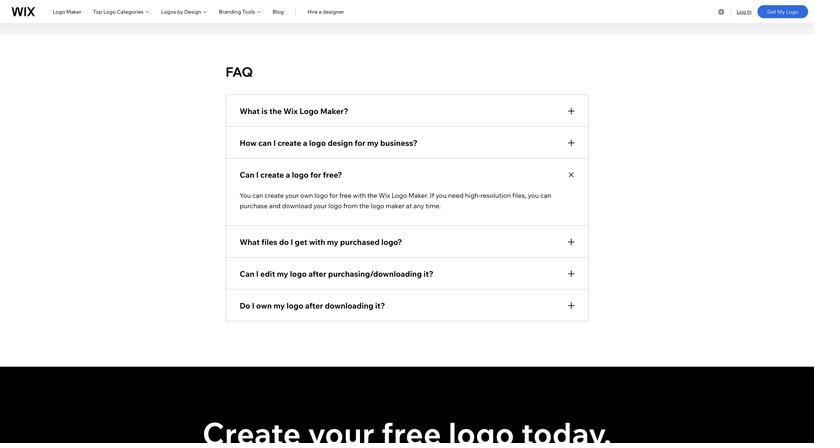 Task type: vqa. For each thing, say whether or not it's contained in the screenshot.
LOGO,
no



Task type: locate. For each thing, give the bounding box(es) containing it.
1 vertical spatial can
[[240, 269, 254, 279]]

create inside you can create your own logo for free with the wix logo maker. if you need high-resolution files, you can purchase and download your logo from the logo maker at any time.
[[265, 191, 284, 199]]

logos
[[161, 8, 176, 15]]

0 vertical spatial your
[[285, 191, 299, 199]]

logo?
[[381, 237, 402, 247]]

can left edit
[[240, 269, 254, 279]]

for right design
[[355, 138, 366, 148]]

if
[[430, 191, 434, 199]]

time.
[[426, 202, 441, 210]]

you right 'if'
[[436, 191, 447, 199]]

log in link
[[737, 8, 752, 15]]

1 vertical spatial wix
[[379, 191, 390, 199]]

a inside 'list item'
[[303, 138, 307, 148]]

logo inside logo maker link
[[53, 8, 65, 15]]

hire a designer link
[[308, 8, 344, 15]]

0 horizontal spatial for
[[310, 170, 321, 180]]

in
[[747, 8, 752, 15]]

own
[[300, 191, 313, 199], [256, 301, 272, 311]]

edit
[[260, 269, 275, 279]]

0 vertical spatial for
[[355, 138, 366, 148]]

1 horizontal spatial for
[[329, 191, 338, 199]]

1 horizontal spatial your
[[314, 202, 327, 210]]

2 horizontal spatial for
[[355, 138, 366, 148]]

designer
[[323, 8, 344, 15]]

with up from
[[353, 191, 366, 199]]

can up purchase
[[252, 191, 263, 199]]

0 vertical spatial after
[[309, 269, 326, 279]]

can inside 'list item'
[[258, 138, 272, 148]]

own inside you can create your own logo for free with the wix logo maker. if you need high-resolution files, you can purchase and download your logo from the logo maker at any time.
[[300, 191, 313, 199]]

can for create
[[252, 191, 263, 199]]

create for your
[[265, 191, 284, 199]]

for
[[355, 138, 366, 148], [310, 170, 321, 180], [329, 191, 338, 199]]

can for can i edit my logo after purchasing/downloading it?
[[240, 269, 254, 279]]

2 vertical spatial create
[[265, 191, 284, 199]]

resolution
[[481, 191, 511, 199]]

logo left maker
[[53, 8, 65, 15]]

purchased
[[340, 237, 380, 247]]

the right from
[[359, 202, 369, 210]]

for inside 'list item'
[[355, 138, 366, 148]]

get
[[295, 237, 307, 247]]

purchasing/downloading
[[328, 269, 422, 279]]

logo right my on the top of page
[[786, 8, 799, 15]]

top logo categories button
[[93, 8, 149, 15]]

2 vertical spatial a
[[286, 170, 290, 180]]

it?
[[424, 269, 434, 279], [375, 301, 385, 311]]

0 vertical spatial own
[[300, 191, 313, 199]]

1 horizontal spatial you
[[528, 191, 539, 199]]

wix up maker
[[379, 191, 390, 199]]

what is the wix logo maker?
[[240, 106, 348, 116]]

can
[[240, 170, 254, 180], [240, 269, 254, 279]]

logo
[[53, 8, 65, 15], [103, 8, 116, 15], [786, 8, 799, 15], [300, 106, 319, 116], [392, 191, 407, 199]]

your up 'download'
[[285, 191, 299, 199]]

how can i create a logo design for my business? list item
[[226, 126, 589, 158]]

what left is at the left of page
[[240, 106, 260, 116]]

1 vertical spatial it?
[[375, 301, 385, 311]]

logos by design
[[161, 8, 201, 15]]

can up you
[[240, 170, 254, 180]]

logo left maker?
[[300, 106, 319, 116]]

what
[[240, 106, 260, 116], [240, 237, 260, 247]]

blog
[[273, 8, 284, 15]]

0 horizontal spatial own
[[256, 301, 272, 311]]

logo maker
[[53, 8, 81, 15]]

at
[[406, 202, 412, 210]]

wix inside list item
[[284, 106, 298, 116]]

1 vertical spatial the
[[367, 191, 377, 199]]

logo up maker
[[392, 191, 407, 199]]

1 what from the top
[[240, 106, 260, 116]]

you
[[436, 191, 447, 199], [528, 191, 539, 199]]

2 vertical spatial the
[[359, 202, 369, 210]]

0 vertical spatial wix
[[284, 106, 298, 116]]

2 can from the top
[[240, 269, 254, 279]]

the right is at the left of page
[[269, 106, 282, 116]]

a
[[319, 8, 322, 15], [303, 138, 307, 148], [286, 170, 290, 180]]

categories
[[117, 8, 144, 15]]

for left free
[[329, 191, 338, 199]]

0 horizontal spatial your
[[285, 191, 299, 199]]

2 you from the left
[[528, 191, 539, 199]]

0 horizontal spatial you
[[436, 191, 447, 199]]

it? for can i edit my logo after purchasing/downloading it?
[[424, 269, 434, 279]]

2 horizontal spatial a
[[319, 8, 322, 15]]

0 vertical spatial what
[[240, 106, 260, 116]]

can right files,
[[541, 191, 551, 199]]

logo inside get my logo link
[[786, 8, 799, 15]]

list
[[226, 94, 589, 321]]

wix right is at the left of page
[[284, 106, 298, 116]]

0 horizontal spatial a
[[286, 170, 290, 180]]

0 horizontal spatial wix
[[284, 106, 298, 116]]

can right how
[[258, 138, 272, 148]]

list containing what is the wix logo maker?
[[226, 94, 589, 321]]

after
[[309, 269, 326, 279], [305, 301, 323, 311]]

0 vertical spatial with
[[353, 191, 366, 199]]

own up 'download'
[[300, 191, 313, 199]]

2 vertical spatial for
[[329, 191, 338, 199]]

need
[[448, 191, 464, 199]]

with
[[353, 191, 366, 199], [309, 237, 325, 247]]

1 horizontal spatial with
[[353, 191, 366, 199]]

i
[[273, 138, 276, 148], [256, 170, 259, 180], [291, 237, 293, 247], [256, 269, 259, 279], [252, 301, 254, 311]]

i for edit
[[256, 269, 259, 279]]

any
[[414, 202, 424, 210]]

do
[[240, 301, 250, 311]]

log in
[[737, 8, 752, 15]]

logos by design button
[[161, 8, 207, 15]]

1 vertical spatial for
[[310, 170, 321, 180]]

top
[[93, 8, 102, 15]]

1 vertical spatial own
[[256, 301, 272, 311]]

1 vertical spatial a
[[303, 138, 307, 148]]

1 you from the left
[[436, 191, 447, 199]]

logo right the top
[[103, 8, 116, 15]]

what left the files
[[240, 237, 260, 247]]

files
[[262, 237, 277, 247]]

get my logo link
[[758, 5, 808, 18]]

branding
[[219, 8, 241, 15]]

wix inside you can create your own logo for free with the wix logo maker. if you need high-resolution files, you can purchase and download your logo from the logo maker at any time.
[[379, 191, 390, 199]]

by
[[177, 8, 183, 15]]

0 horizontal spatial it?
[[375, 301, 385, 311]]

0 vertical spatial can
[[240, 170, 254, 180]]

business?
[[380, 138, 418, 148]]

create
[[278, 138, 301, 148], [260, 170, 284, 180], [265, 191, 284, 199]]

free
[[339, 191, 352, 199]]

1 horizontal spatial wix
[[379, 191, 390, 199]]

do
[[279, 237, 289, 247]]

logo maker link
[[53, 8, 81, 15]]

do i own my logo after downloading it?
[[240, 301, 385, 311]]

0 vertical spatial the
[[269, 106, 282, 116]]

maker.
[[409, 191, 429, 199]]

can
[[258, 138, 272, 148], [252, 191, 263, 199], [541, 191, 551, 199]]

from
[[343, 202, 358, 210]]

downloading
[[325, 301, 374, 311]]

download
[[282, 202, 312, 210]]

1 vertical spatial after
[[305, 301, 323, 311]]

get
[[767, 8, 776, 15]]

the right free
[[367, 191, 377, 199]]

design
[[184, 8, 201, 15]]

blog link
[[273, 8, 284, 15]]

my inside do i own my logo after downloading it? list item
[[274, 301, 285, 311]]

your
[[285, 191, 299, 199], [314, 202, 327, 210]]

your right 'download'
[[314, 202, 327, 210]]

with right get
[[309, 237, 325, 247]]

2 what from the top
[[240, 237, 260, 247]]

1 vertical spatial create
[[260, 170, 284, 180]]

my
[[367, 138, 379, 148], [327, 237, 338, 247], [277, 269, 288, 279], [274, 301, 285, 311]]

1 vertical spatial what
[[240, 237, 260, 247]]

0 vertical spatial a
[[319, 8, 322, 15]]

branding tools button
[[219, 8, 261, 15]]

1 horizontal spatial a
[[303, 138, 307, 148]]

how can i create a logo design for my business?
[[240, 138, 418, 148]]

1 vertical spatial your
[[314, 202, 327, 210]]

1 horizontal spatial it?
[[424, 269, 434, 279]]

own right do
[[256, 301, 272, 311]]

hire a designer
[[308, 8, 344, 15]]

logo
[[309, 138, 326, 148], [292, 170, 309, 180], [315, 191, 328, 199], [329, 202, 342, 210], [371, 202, 384, 210], [290, 269, 307, 279], [287, 301, 303, 311]]

can i edit my logo after purchasing/downloading it? list item
[[226, 257, 589, 289]]

0 horizontal spatial with
[[309, 237, 325, 247]]

1 can from the top
[[240, 170, 254, 180]]

how
[[240, 138, 257, 148]]

tools
[[242, 8, 255, 15]]

the
[[269, 106, 282, 116], [367, 191, 377, 199], [359, 202, 369, 210]]

you right files,
[[528, 191, 539, 199]]

0 vertical spatial it?
[[424, 269, 434, 279]]

0 vertical spatial create
[[278, 138, 301, 148]]

what for what is the wix logo maker?
[[240, 106, 260, 116]]

1 horizontal spatial own
[[300, 191, 313, 199]]

for left free?
[[310, 170, 321, 180]]

1 vertical spatial with
[[309, 237, 325, 247]]

wix
[[284, 106, 298, 116], [379, 191, 390, 199]]

i for own
[[252, 301, 254, 311]]

you can create your own logo for free with the wix logo maker. if you need high-resolution files, you can purchase and download your logo from the logo maker at any time.
[[240, 191, 551, 210]]



Task type: describe. For each thing, give the bounding box(es) containing it.
can for can i create a logo for free?
[[240, 170, 254, 180]]

language selector, english selected image
[[718, 8, 725, 15]]

logo inside the what is the wix logo maker? list item
[[300, 106, 319, 116]]

logo inside you can create your own logo for free with the wix logo maker. if you need high-resolution files, you can purchase and download your logo from the logo maker at any time.
[[392, 191, 407, 199]]

my inside how can i create a logo design for my business? 'list item'
[[367, 138, 379, 148]]

free?
[[323, 170, 342, 180]]

can i edit my logo after purchasing/downloading it?
[[240, 269, 434, 279]]

files,
[[512, 191, 527, 199]]

logo inside top logo categories popup button
[[103, 8, 116, 15]]

for inside you can create your own logo for free with the wix logo maker. if you need high-resolution files, you can purchase and download your logo from the logo maker at any time.
[[329, 191, 338, 199]]

can for i
[[258, 138, 272, 148]]

faq
[[226, 64, 253, 80]]

create for a
[[260, 170, 284, 180]]

create inside 'list item'
[[278, 138, 301, 148]]

what files do i get with my purchased logo?
[[240, 237, 402, 247]]

branding tools
[[219, 8, 255, 15]]

high-
[[465, 191, 481, 199]]

maker?
[[320, 106, 348, 116]]

i inside 'list item'
[[273, 138, 276, 148]]

maker
[[386, 202, 405, 210]]

purchase
[[240, 202, 268, 210]]

design
[[328, 138, 353, 148]]

my inside what files do i get with my purchased logo? list item
[[327, 237, 338, 247]]

after for purchasing/downloading
[[309, 269, 326, 279]]

log
[[737, 8, 746, 15]]

what for what files do i get with my purchased logo?
[[240, 237, 260, 247]]

what is the wix logo maker? list item
[[226, 94, 589, 127]]

what files do i get with my purchased logo? list item
[[226, 225, 589, 258]]

my
[[778, 8, 785, 15]]

and
[[269, 202, 281, 210]]

get my logo
[[767, 8, 799, 15]]

my inside can i edit my logo after purchasing/downloading it? list item
[[277, 269, 288, 279]]

own inside list item
[[256, 301, 272, 311]]

do i own my logo after downloading it? list item
[[226, 289, 589, 321]]

after for downloading
[[305, 301, 323, 311]]

i for create
[[256, 170, 259, 180]]

it? for do i own my logo after downloading it?
[[375, 301, 385, 311]]

with inside list item
[[309, 237, 325, 247]]

maker
[[66, 8, 81, 15]]

can i create a logo for free? list item
[[226, 158, 589, 226]]

the inside list item
[[269, 106, 282, 116]]

a inside list item
[[286, 170, 290, 180]]

is
[[262, 106, 268, 116]]

you
[[240, 191, 251, 199]]

can i create a logo for free?
[[240, 170, 342, 180]]

top logo categories
[[93, 8, 144, 15]]

hire
[[308, 8, 318, 15]]

logo inside 'list item'
[[309, 138, 326, 148]]

with inside you can create your own logo for free with the wix logo maker. if you need high-resolution files, you can purchase and download your logo from the logo maker at any time.
[[353, 191, 366, 199]]



